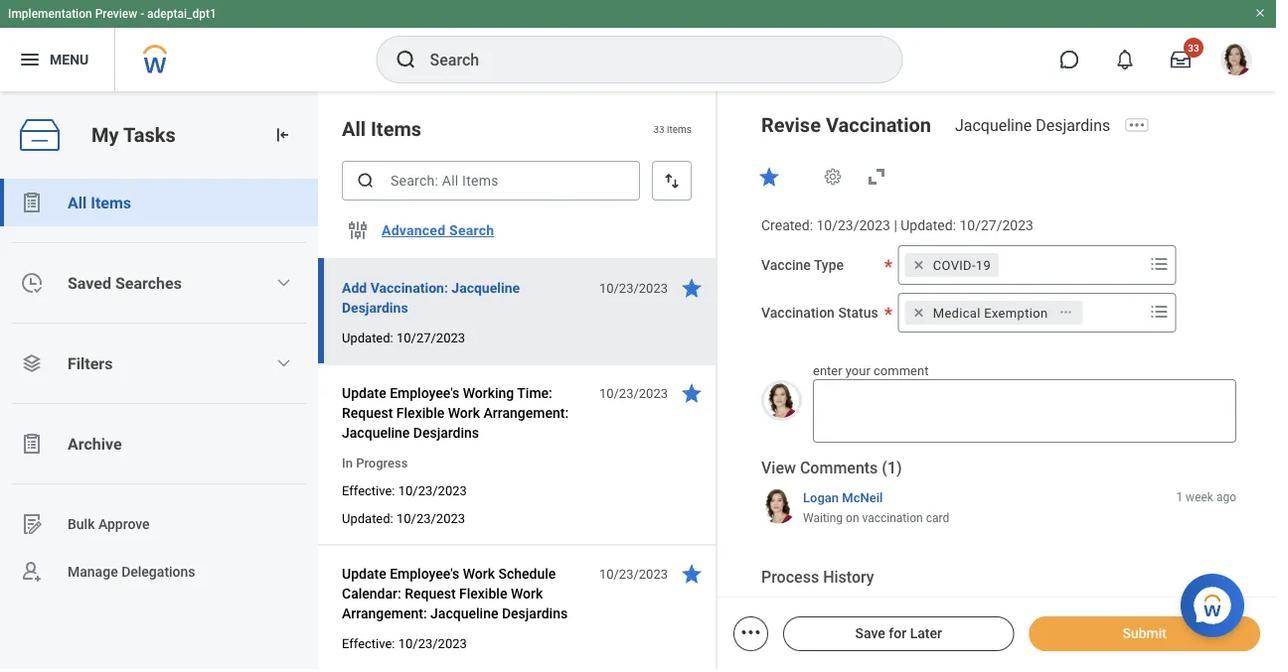 Task type: locate. For each thing, give the bounding box(es) containing it.
1 horizontal spatial 10/27/2023
[[959, 218, 1033, 234]]

0 vertical spatial items
[[371, 117, 421, 141]]

arrangement: down time:
[[484, 405, 569, 421]]

fullscreen image
[[865, 165, 888, 189]]

33 left profile logan mcneil icon
[[1188, 42, 1199, 54]]

1 vertical spatial arrangement:
[[342, 606, 427, 622]]

updated: right |
[[901, 218, 956, 234]]

1 vertical spatial all
[[68, 193, 87, 212]]

employee's inside update employee's work schedule calendar: request flexible work arrangement: jacqueline desjardins
[[390, 566, 459, 582]]

vaccination up fullscreen image
[[826, 113, 931, 137]]

employee's for flexible
[[390, 385, 459, 402]]

1 horizontal spatial 33
[[1188, 42, 1199, 54]]

type
[[814, 257, 844, 274]]

1
[[1176, 491, 1183, 504]]

2 employee's from the top
[[390, 566, 459, 582]]

0 vertical spatial updated:
[[901, 218, 956, 234]]

request up in progress
[[342, 405, 393, 421]]

update up "calendar:"
[[342, 566, 386, 582]]

0 vertical spatial effective:
[[342, 484, 395, 498]]

0 horizontal spatial arrangement:
[[342, 606, 427, 622]]

flexible down schedule
[[459, 586, 507, 602]]

1 vertical spatial employee's
[[390, 566, 459, 582]]

all right transformation import image
[[342, 117, 366, 141]]

10/27/2023 up 19 at the top
[[959, 218, 1033, 234]]

medical
[[933, 305, 981, 320]]

comment
[[874, 364, 929, 378]]

jacqueline
[[955, 116, 1032, 135], [452, 280, 520, 296], [342, 425, 410, 441], [430, 606, 498, 622]]

medical exemption element
[[933, 304, 1048, 322]]

items
[[371, 117, 421, 141], [91, 193, 131, 212]]

0 horizontal spatial flexible
[[396, 405, 444, 421]]

1 horizontal spatial arrangement:
[[484, 405, 569, 421]]

configure image
[[346, 219, 370, 242]]

arrangement: inside update employee's work schedule calendar: request flexible work arrangement: jacqueline desjardins
[[342, 606, 427, 622]]

archive
[[68, 435, 122, 454]]

jacqueline desjardins element
[[955, 116, 1122, 135]]

0 vertical spatial request
[[342, 405, 393, 421]]

33
[[1188, 42, 1199, 54], [653, 123, 664, 135]]

1 horizontal spatial all
[[342, 117, 366, 141]]

1 vertical spatial 33
[[653, 123, 664, 135]]

updated: down 'add'
[[342, 330, 393, 345]]

10/27/2023
[[959, 218, 1033, 234], [396, 330, 465, 345]]

request inside update employee's work schedule calendar: request flexible work arrangement: jacqueline desjardins
[[405, 586, 456, 602]]

0 vertical spatial effective: 10/23/2023
[[342, 484, 467, 498]]

2 vertical spatial star image
[[680, 563, 704, 586]]

0 vertical spatial work
[[448, 405, 480, 421]]

10/27/2023 inside item list element
[[396, 330, 465, 345]]

arrangement: inside update employee's working time: request flexible work arrangement: jacqueline desjardins
[[484, 405, 569, 421]]

1 update from the top
[[342, 385, 386, 402]]

1 vertical spatial update
[[342, 566, 386, 582]]

updated: 10/27/2023
[[342, 330, 465, 345]]

search
[[449, 222, 494, 239]]

1 horizontal spatial request
[[405, 586, 456, 602]]

desjardins inside update employee's work schedule calendar: request flexible work arrangement: jacqueline desjardins
[[502, 606, 568, 622]]

2 vertical spatial updated:
[[342, 511, 393, 526]]

2 effective: 10/23/2023 from the top
[[342, 637, 467, 651]]

flexible inside update employee's work schedule calendar: request flexible work arrangement: jacqueline desjardins
[[459, 586, 507, 602]]

update inside update employee's working time: request flexible work arrangement: jacqueline desjardins
[[342, 385, 386, 402]]

updated: for updated: 10/23/2023
[[342, 511, 393, 526]]

star image for update employee's work schedule calendar: request flexible work arrangement: jacqueline desjardins
[[680, 563, 704, 586]]

1 vertical spatial search image
[[356, 171, 376, 191]]

desjardins inside update employee's working time: request flexible work arrangement: jacqueline desjardins
[[413, 425, 479, 441]]

vaccination down vaccine type
[[761, 305, 835, 321]]

effective: down "calendar:"
[[342, 637, 395, 651]]

1 horizontal spatial flexible
[[459, 586, 507, 602]]

process history
[[761, 569, 874, 588]]

add
[[342, 280, 367, 296]]

2 update from the top
[[342, 566, 386, 582]]

0 horizontal spatial all
[[68, 193, 87, 212]]

x small image
[[909, 255, 929, 275]]

1 horizontal spatial all items
[[342, 117, 421, 141]]

sort image
[[662, 171, 682, 191]]

add vaccination: jacqueline desjardins
[[342, 280, 520, 316]]

work down 'working'
[[448, 405, 480, 421]]

manage delegations link
[[0, 549, 318, 596]]

0 vertical spatial flexible
[[396, 405, 444, 421]]

update inside update employee's work schedule calendar: request flexible work arrangement: jacqueline desjardins
[[342, 566, 386, 582]]

implementation
[[8, 7, 92, 21]]

arrangement:
[[484, 405, 569, 421], [342, 606, 427, 622]]

logan
[[803, 491, 839, 505]]

items
[[667, 123, 692, 135]]

updated: for updated: 10/27/2023
[[342, 330, 393, 345]]

chevron down image
[[276, 356, 292, 372]]

items inside item list element
[[371, 117, 421, 141]]

inbox large image
[[1171, 50, 1191, 70]]

update
[[342, 385, 386, 402], [342, 566, 386, 582]]

related actions image right exemption
[[1059, 306, 1073, 320]]

1 vertical spatial items
[[91, 193, 131, 212]]

list containing all items
[[0, 179, 318, 596]]

employee's down 'updated: 10/27/2023' at the left of the page
[[390, 385, 459, 402]]

0 horizontal spatial request
[[342, 405, 393, 421]]

comments
[[800, 459, 878, 478]]

33 items
[[653, 123, 692, 135]]

0 vertical spatial employee's
[[390, 385, 459, 402]]

1 vertical spatial updated:
[[342, 330, 393, 345]]

1 horizontal spatial search image
[[394, 48, 418, 72]]

profile logan mcneil image
[[1220, 44, 1252, 80]]

0 horizontal spatial items
[[91, 193, 131, 212]]

work inside update employee's working time: request flexible work arrangement: jacqueline desjardins
[[448, 405, 480, 421]]

0 vertical spatial all
[[342, 117, 366, 141]]

arrangement: down "calendar:"
[[342, 606, 427, 622]]

33 for 33 items
[[653, 123, 664, 135]]

close environment banner image
[[1254, 7, 1266, 19]]

approve
[[98, 516, 150, 533]]

0 vertical spatial update
[[342, 385, 386, 402]]

2 vertical spatial work
[[511, 586, 543, 602]]

updated: down in progress
[[342, 511, 393, 526]]

covid-19
[[933, 258, 991, 273]]

1 effective: from the top
[[342, 484, 395, 498]]

star image
[[680, 382, 704, 405]]

update employee's work schedule calendar: request flexible work arrangement: jacqueline desjardins
[[342, 566, 568, 622]]

list
[[0, 179, 318, 596]]

flexible inside update employee's working time: request flexible work arrangement: jacqueline desjardins
[[396, 405, 444, 421]]

saved searches
[[68, 274, 182, 293]]

created: 10/23/2023 | updated: 10/27/2023
[[761, 218, 1033, 234]]

0 horizontal spatial 33
[[653, 123, 664, 135]]

effective:
[[342, 484, 395, 498], [342, 637, 395, 651]]

jacqueline desjardins
[[955, 116, 1110, 135]]

effective: 10/23/2023 up updated: 10/23/2023
[[342, 484, 467, 498]]

1 vertical spatial vaccination
[[761, 305, 835, 321]]

updated: 10/23/2023
[[342, 511, 465, 526]]

star image for add vaccination: jacqueline desjardins
[[680, 276, 704, 300]]

employee's photo (logan mcneil) image
[[761, 381, 802, 421]]

0 vertical spatial all items
[[342, 117, 421, 141]]

1 vertical spatial all items
[[68, 193, 131, 212]]

1 vertical spatial request
[[405, 586, 456, 602]]

schedule
[[498, 566, 556, 582]]

star image
[[757, 165, 781, 189], [680, 276, 704, 300], [680, 563, 704, 586]]

work down schedule
[[511, 586, 543, 602]]

vaccination
[[826, 113, 931, 137], [761, 305, 835, 321]]

related actions image
[[1059, 306, 1073, 320], [739, 621, 763, 645]]

desjardins
[[1036, 116, 1110, 135], [342, 300, 408, 316], [413, 425, 479, 441], [502, 606, 568, 622]]

10/23/2023
[[816, 218, 890, 234], [599, 281, 668, 296], [599, 386, 668, 401], [398, 484, 467, 498], [396, 511, 465, 526], [599, 567, 668, 582], [398, 637, 467, 651]]

1 vertical spatial effective:
[[342, 637, 395, 651]]

1 vertical spatial related actions image
[[739, 621, 763, 645]]

update for update employee's work schedule calendar: request flexible work arrangement: jacqueline desjardins
[[342, 566, 386, 582]]

card
[[926, 512, 949, 526]]

adeptai_dpt1
[[147, 7, 217, 21]]

33 left items
[[653, 123, 664, 135]]

menu banner
[[0, 0, 1276, 91]]

update down 'updated: 10/27/2023' at the left of the page
[[342, 385, 386, 402]]

vaccination:
[[370, 280, 448, 296]]

1 horizontal spatial related actions image
[[1059, 306, 1073, 320]]

work left schedule
[[463, 566, 495, 582]]

advanced
[[382, 222, 446, 239]]

all items
[[342, 117, 421, 141], [68, 193, 131, 212]]

perspective image
[[20, 352, 44, 376]]

0 horizontal spatial related actions image
[[739, 621, 763, 645]]

user plus image
[[20, 561, 44, 584]]

update employee's work schedule calendar: request flexible work arrangement: jacqueline desjardins button
[[342, 563, 588, 626]]

bulk approve link
[[0, 501, 318, 549]]

waiting
[[803, 512, 843, 526]]

request right "calendar:"
[[405, 586, 456, 602]]

1 horizontal spatial items
[[371, 117, 421, 141]]

update for update employee's working time: request flexible work arrangement: jacqueline desjardins
[[342, 385, 386, 402]]

1 vertical spatial work
[[463, 566, 495, 582]]

effective: 10/23/2023 down "calendar:"
[[342, 637, 467, 651]]

effective: down in progress
[[342, 484, 395, 498]]

submit button
[[1029, 617, 1260, 652]]

1 vertical spatial flexible
[[459, 586, 507, 602]]

1 vertical spatial effective: 10/23/2023
[[342, 637, 467, 651]]

0 vertical spatial star image
[[757, 165, 781, 189]]

0 vertical spatial related actions image
[[1059, 306, 1073, 320]]

progress
[[356, 456, 408, 471]]

0 horizontal spatial search image
[[356, 171, 376, 191]]

0 vertical spatial 33
[[1188, 42, 1199, 54]]

tasks
[[123, 123, 176, 147]]

employee's inside update employee's working time: request flexible work arrangement: jacqueline desjardins
[[390, 385, 459, 402]]

flexible
[[396, 405, 444, 421], [459, 586, 507, 602]]

0 vertical spatial vaccination
[[826, 113, 931, 137]]

1 employee's from the top
[[390, 385, 459, 402]]

1 vertical spatial star image
[[680, 276, 704, 300]]

employee's up "calendar:"
[[390, 566, 459, 582]]

0 vertical spatial 10/27/2023
[[959, 218, 1033, 234]]

all
[[342, 117, 366, 141], [68, 193, 87, 212]]

gear image
[[823, 167, 843, 187]]

medical exemption
[[933, 305, 1048, 320]]

week
[[1186, 491, 1213, 504]]

flexible up the progress
[[396, 405, 444, 421]]

10/27/2023 down add vaccination: jacqueline desjardins
[[396, 330, 465, 345]]

related actions image down the process
[[739, 621, 763, 645]]

request
[[342, 405, 393, 421], [405, 586, 456, 602]]

rename image
[[20, 513, 44, 537]]

search image
[[394, 48, 418, 72], [356, 171, 376, 191]]

status
[[838, 305, 878, 321]]

all right clipboard image
[[68, 193, 87, 212]]

1 vertical spatial 10/27/2023
[[396, 330, 465, 345]]

all items inside button
[[68, 193, 131, 212]]

33 inside button
[[1188, 42, 1199, 54]]

0 horizontal spatial 10/27/2023
[[396, 330, 465, 345]]

33 inside item list element
[[653, 123, 664, 135]]

vaccination status
[[761, 305, 878, 321]]

0 horizontal spatial all items
[[68, 193, 131, 212]]

clipboard image
[[20, 432, 44, 456]]

0 vertical spatial arrangement:
[[484, 405, 569, 421]]

all inside button
[[68, 193, 87, 212]]

effective: 10/23/2023
[[342, 484, 467, 498], [342, 637, 467, 651]]

x small image
[[909, 303, 929, 323]]



Task type: describe. For each thing, give the bounding box(es) containing it.
enter your comment
[[813, 364, 929, 378]]

process
[[761, 569, 819, 588]]

Search: All Items text field
[[342, 161, 640, 201]]

prompts image
[[1148, 300, 1171, 324]]

searches
[[115, 274, 182, 293]]

employee's for request
[[390, 566, 459, 582]]

item list element
[[318, 91, 718, 670]]

revise vaccination
[[761, 113, 931, 137]]

bulk approve
[[68, 516, 150, 533]]

menu
[[50, 51, 89, 68]]

submit
[[1123, 626, 1167, 643]]

-
[[140, 7, 144, 21]]

all items button
[[0, 179, 318, 227]]

manage delegations
[[68, 564, 195, 581]]

time:
[[517, 385, 552, 402]]

related actions image inside the medical exemption, press delete to clear value. option
[[1059, 306, 1073, 320]]

revise
[[761, 113, 821, 137]]

Search Workday  search field
[[430, 38, 861, 81]]

33 button
[[1159, 38, 1204, 81]]

jacqueline inside update employee's work schedule calendar: request flexible work arrangement: jacqueline desjardins
[[430, 606, 498, 622]]

filters
[[68, 354, 113, 373]]

enter your comment text field
[[813, 380, 1236, 443]]

advanced search
[[382, 222, 494, 239]]

logan mcneil button
[[803, 490, 883, 507]]

all items inside item list element
[[342, 117, 421, 141]]

later
[[910, 626, 942, 643]]

filters button
[[0, 340, 318, 388]]

chevron down image
[[276, 275, 292, 291]]

mcneil
[[842, 491, 883, 505]]

my
[[91, 123, 119, 147]]

archive button
[[0, 420, 318, 468]]

in
[[342, 456, 353, 471]]

save
[[855, 626, 885, 643]]

ago
[[1216, 491, 1236, 504]]

enter
[[813, 364, 842, 378]]

vaccination
[[862, 512, 923, 526]]

on
[[846, 512, 859, 526]]

covid-19, press delete to clear value. option
[[905, 253, 999, 277]]

2 effective: from the top
[[342, 637, 395, 651]]

exemption
[[984, 305, 1048, 320]]

covid-19 element
[[933, 256, 991, 274]]

implementation preview -   adeptai_dpt1
[[8, 7, 217, 21]]

waiting on vaccination card
[[803, 512, 949, 526]]

view
[[761, 459, 796, 478]]

for
[[889, 626, 907, 643]]

1 week ago
[[1176, 491, 1236, 504]]

items inside button
[[91, 193, 131, 212]]

menu button
[[0, 28, 115, 91]]

transformation import image
[[272, 125, 292, 145]]

0 vertical spatial search image
[[394, 48, 418, 72]]

prompts image
[[1148, 252, 1171, 276]]

saved searches button
[[0, 259, 318, 307]]

save for later button
[[783, 617, 1014, 652]]

save for later
[[855, 626, 942, 643]]

notifications large image
[[1115, 50, 1135, 70]]

19
[[976, 258, 991, 273]]

add vaccination: jacqueline desjardins button
[[342, 276, 588, 320]]

justify image
[[18, 48, 42, 72]]

clock check image
[[20, 271, 44, 295]]

all inside item list element
[[342, 117, 366, 141]]

request inside update employee's working time: request flexible work arrangement: jacqueline desjardins
[[342, 405, 393, 421]]

medical exemption, press delete to clear value. option
[[905, 301, 1083, 325]]

history
[[823, 569, 874, 588]]

update employee's working time: request flexible work arrangement: jacqueline desjardins
[[342, 385, 569, 441]]

clipboard image
[[20, 191, 44, 215]]

delegations
[[121, 564, 195, 581]]

covid-
[[933, 258, 976, 273]]

update employee's working time: request flexible work arrangement: jacqueline desjardins button
[[342, 382, 588, 445]]

(1)
[[882, 459, 902, 478]]

vaccine
[[761, 257, 811, 274]]

manage
[[68, 564, 118, 581]]

desjardins inside add vaccination: jacqueline desjardins
[[342, 300, 408, 316]]

advanced search button
[[374, 211, 502, 250]]

1 effective: 10/23/2023 from the top
[[342, 484, 467, 498]]

bulk
[[68, 516, 95, 533]]

my tasks
[[91, 123, 176, 147]]

logan mcneil
[[803, 491, 883, 505]]

calendar:
[[342, 586, 401, 602]]

in progress
[[342, 456, 408, 471]]

33 for 33
[[1188, 42, 1199, 54]]

preview
[[95, 7, 137, 21]]

jacqueline inside update employee's working time: request flexible work arrangement: jacqueline desjardins
[[342, 425, 410, 441]]

view comments (1)
[[761, 459, 902, 478]]

vaccine type
[[761, 257, 844, 274]]

created:
[[761, 218, 813, 234]]

|
[[894, 218, 897, 234]]

working
[[463, 385, 514, 402]]

my tasks element
[[0, 91, 318, 670]]

jacqueline inside add vaccination: jacqueline desjardins
[[452, 280, 520, 296]]

saved
[[68, 274, 111, 293]]

your
[[846, 364, 870, 378]]



Task type: vqa. For each thing, say whether or not it's contained in the screenshot.
star icon
yes



